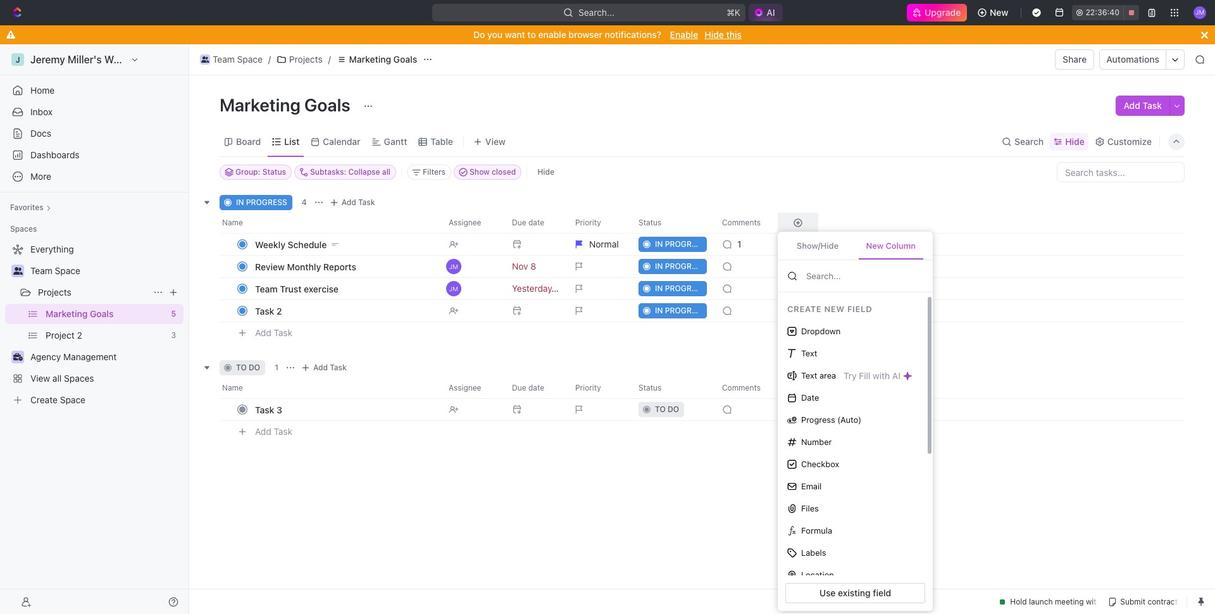 Task type: locate. For each thing, give the bounding box(es) containing it.
schedule
[[288, 239, 327, 250]]

closed
[[492, 167, 516, 177]]

1 vertical spatial space
[[55, 265, 80, 276]]

in for ‎task 2
[[655, 306, 663, 315]]

you
[[488, 29, 503, 40]]

2 horizontal spatial marketing
[[349, 54, 391, 65]]

0 horizontal spatial to
[[236, 363, 247, 372]]

1 due date button from the top
[[505, 213, 568, 233]]

2 comments button from the top
[[715, 378, 778, 398]]

goals
[[394, 54, 417, 65], [305, 94, 351, 115], [90, 308, 114, 319]]

add down task 3
[[255, 426, 272, 437]]

all
[[382, 167, 391, 177], [53, 373, 62, 384]]

0 vertical spatial assignee
[[449, 218, 482, 227]]

normal
[[590, 239, 619, 250]]

search...
[[579, 7, 615, 18]]

1 horizontal spatial do
[[668, 405, 680, 414]]

2 priority from the top
[[576, 383, 601, 393]]

view up 'create'
[[30, 373, 50, 384]]

spaces down agency management
[[64, 373, 94, 384]]

ai inside "button"
[[767, 7, 776, 18]]

name button up weekly schedule link
[[220, 213, 441, 233]]

existing
[[839, 588, 871, 598]]

2 comments from the top
[[723, 383, 761, 393]]

3 in progress button from the top
[[631, 277, 715, 300]]

1 vertical spatial status button
[[631, 378, 715, 398]]

assignee for 4
[[449, 218, 482, 227]]

1 vertical spatial view
[[30, 373, 50, 384]]

2 in progress button from the top
[[631, 255, 715, 278]]

1 vertical spatial comments
[[723, 383, 761, 393]]

add task button
[[1117, 96, 1170, 116], [327, 195, 380, 210], [250, 326, 298, 341], [298, 360, 352, 376], [250, 424, 298, 440]]

in progress button
[[631, 233, 715, 256], [631, 255, 715, 278], [631, 277, 715, 300], [631, 300, 715, 322]]

jeremy
[[30, 54, 65, 65]]

list
[[284, 136, 300, 147]]

2 horizontal spatial team
[[255, 283, 278, 294]]

add task down collapse on the top left of the page
[[342, 198, 375, 207]]

1 horizontal spatial marketing goals link
[[334, 52, 421, 67]]

0 vertical spatial name button
[[220, 213, 441, 233]]

0 vertical spatial text
[[802, 348, 818, 358]]

/
[[268, 54, 271, 65], [328, 54, 331, 65]]

customize button
[[1092, 133, 1156, 150]]

0 horizontal spatial user group image
[[13, 267, 22, 275]]

1 assignee from the top
[[449, 218, 482, 227]]

docs link
[[5, 123, 184, 144]]

want
[[505, 29, 526, 40]]

0 vertical spatial ai
[[767, 7, 776, 18]]

1 comments button from the top
[[715, 213, 778, 233]]

text left the area
[[802, 370, 818, 380]]

0 horizontal spatial 3
[[171, 331, 176, 340]]

weekly
[[255, 239, 286, 250]]

0 horizontal spatial team
[[30, 265, 52, 276]]

1 horizontal spatial 1
[[738, 239, 742, 250]]

ai right with
[[893, 370, 901, 381]]

marketing
[[349, 54, 391, 65], [220, 94, 301, 115], [46, 308, 88, 319]]

1 vertical spatial to do
[[655, 405, 680, 414]]

hide
[[705, 29, 724, 40], [1066, 136, 1085, 147], [538, 167, 555, 177]]

all up create space
[[53, 373, 62, 384]]

0 horizontal spatial new
[[867, 241, 884, 251]]

due
[[512, 218, 527, 227], [512, 383, 527, 393]]

1 vertical spatial name button
[[220, 378, 441, 398]]

2 vertical spatial goals
[[90, 308, 114, 319]]

0 vertical spatial team space link
[[197, 52, 266, 67]]

1 comments from the top
[[723, 218, 761, 227]]

home link
[[5, 80, 184, 101]]

add for add task button below the ‎task 2
[[255, 327, 272, 338]]

1 vertical spatial team
[[30, 265, 52, 276]]

1 vertical spatial hide
[[1066, 136, 1085, 147]]

to do inside dropdown button
[[655, 405, 680, 414]]

4
[[302, 198, 307, 207]]

due date for 1
[[512, 383, 545, 393]]

1 vertical spatial due date button
[[505, 378, 568, 398]]

assignee button for 1
[[441, 378, 505, 398]]

2 vertical spatial marketing
[[46, 308, 88, 319]]

0 horizontal spatial 1
[[275, 363, 279, 372]]

team
[[213, 54, 235, 65], [30, 265, 52, 276], [255, 283, 278, 294]]

assignee
[[449, 218, 482, 227], [449, 383, 482, 393]]

ai right the ⌘k
[[767, 7, 776, 18]]

new left the column
[[867, 241, 884, 251]]

field
[[874, 588, 892, 598]]

2 vertical spatial marketing goals
[[46, 308, 114, 319]]

progress for review monthly reports
[[665, 262, 707, 271]]

view up "show closed"
[[486, 136, 506, 147]]

0 vertical spatial due
[[512, 218, 527, 227]]

add task button up customize
[[1117, 96, 1170, 116]]

add task button up task 3 link
[[298, 360, 352, 376]]

0 horizontal spatial projects link
[[38, 282, 148, 303]]

view inside view button
[[486, 136, 506, 147]]

priority for second "priority" dropdown button
[[576, 383, 601, 393]]

all right collapse on the top left of the page
[[382, 167, 391, 177]]

date for 1
[[529, 383, 545, 393]]

hide left this
[[705, 29, 724, 40]]

board link
[[234, 133, 261, 150]]

2 assignee from the top
[[449, 383, 482, 393]]

1 vertical spatial date
[[529, 383, 545, 393]]

2 name from the top
[[222, 383, 243, 393]]

0 horizontal spatial do
[[249, 363, 260, 372]]

2 date from the top
[[529, 383, 545, 393]]

trust
[[280, 283, 302, 294]]

status
[[263, 167, 286, 177], [639, 218, 662, 227], [639, 383, 662, 393]]

everything
[[30, 244, 74, 255]]

task 3 link
[[252, 401, 439, 419]]

(auto)
[[838, 415, 862, 425]]

1 / from the left
[[268, 54, 271, 65]]

1 vertical spatial user group image
[[13, 267, 22, 275]]

1 vertical spatial goals
[[305, 94, 351, 115]]

Search tasks... text field
[[1058, 163, 1185, 182]]

hide right search at the top right
[[1066, 136, 1085, 147]]

view button
[[469, 133, 510, 150]]

2 vertical spatial jm
[[450, 285, 459, 293]]

1 horizontal spatial view
[[486, 136, 506, 147]]

ai
[[767, 7, 776, 18], [893, 370, 901, 381]]

subtasks:
[[310, 167, 347, 177]]

business time image
[[13, 353, 22, 361]]

0 vertical spatial team
[[213, 54, 235, 65]]

add task down the ‎task 2
[[255, 327, 293, 338]]

new for new column
[[867, 241, 884, 251]]

assignee button
[[441, 213, 505, 233], [441, 378, 505, 398]]

new right upgrade
[[991, 7, 1009, 18]]

2 status button from the top
[[631, 378, 715, 398]]

space
[[237, 54, 263, 65], [55, 265, 80, 276], [60, 395, 86, 405]]

jm button for review monthly reports
[[441, 255, 505, 278]]

0 vertical spatial status button
[[631, 213, 715, 233]]

due date
[[512, 218, 545, 227], [512, 383, 545, 393]]

1
[[738, 239, 742, 250], [275, 363, 279, 372]]

1 due date from the top
[[512, 218, 545, 227]]

more
[[30, 171, 51, 182]]

tree inside "sidebar" navigation
[[5, 239, 184, 410]]

1 horizontal spatial new
[[991, 7, 1009, 18]]

1 text from the top
[[802, 348, 818, 358]]

to inside dropdown button
[[655, 405, 666, 414]]

0 vertical spatial view
[[486, 136, 506, 147]]

tree
[[5, 239, 184, 410]]

2 vertical spatial to
[[655, 405, 666, 414]]

in for review monthly reports
[[655, 262, 663, 271]]

projects link
[[274, 52, 326, 67], [38, 282, 148, 303]]

subtasks: collapse all
[[310, 167, 391, 177]]

add task button down the ‎task 2
[[250, 326, 298, 341]]

spaces inside tree
[[64, 373, 94, 384]]

2 due from the top
[[512, 383, 527, 393]]

add for add task button on top of customize
[[1124, 100, 1141, 111]]

show/hide button
[[788, 233, 849, 260]]

gantt link
[[382, 133, 407, 150]]

1 horizontal spatial team
[[213, 54, 235, 65]]

view inside view all spaces link
[[30, 373, 50, 384]]

1 vertical spatial projects
[[38, 287, 71, 298]]

2 vertical spatial team
[[255, 283, 278, 294]]

view
[[486, 136, 506, 147], [30, 373, 50, 384]]

1 horizontal spatial 2
[[277, 306, 282, 316]]

0 vertical spatial comments button
[[715, 213, 778, 233]]

0 vertical spatial team space
[[213, 54, 263, 65]]

project
[[46, 330, 75, 341]]

add up customize
[[1124, 100, 1141, 111]]

tab list containing show/hide
[[778, 232, 934, 260]]

4 in progress button from the top
[[631, 300, 715, 322]]

this
[[727, 29, 742, 40]]

2 right the ‎task
[[277, 306, 282, 316]]

1 assignee button from the top
[[441, 213, 505, 233]]

priority for first "priority" dropdown button from the top of the page
[[576, 218, 601, 227]]

2 text from the top
[[802, 370, 818, 380]]

0 vertical spatial to do
[[236, 363, 260, 372]]

marketing goals link
[[334, 52, 421, 67], [46, 304, 166, 324]]

task 3
[[255, 404, 282, 415]]

0 vertical spatial 3
[[171, 331, 176, 340]]

2 horizontal spatial to
[[655, 405, 666, 414]]

inbox
[[30, 106, 53, 117]]

0 vertical spatial date
[[529, 218, 545, 227]]

0 vertical spatial marketing goals
[[349, 54, 417, 65]]

table
[[431, 136, 453, 147]]

1 vertical spatial all
[[53, 373, 62, 384]]

automations button
[[1101, 50, 1167, 69]]

hide inside dropdown button
[[1066, 136, 1085, 147]]

2 inside "sidebar" navigation
[[77, 330, 82, 341]]

1 date from the top
[[529, 218, 545, 227]]

text for text
[[802, 348, 818, 358]]

0 vertical spatial priority button
[[568, 213, 631, 233]]

0 vertical spatial assignee button
[[441, 213, 505, 233]]

0 vertical spatial user group image
[[201, 56, 209, 63]]

2 due date button from the top
[[505, 378, 568, 398]]

0 vertical spatial do
[[249, 363, 260, 372]]

22:36:40 button
[[1073, 5, 1140, 20]]

0 horizontal spatial 2
[[77, 330, 82, 341]]

1 vertical spatial name
[[222, 383, 243, 393]]

enable
[[539, 29, 567, 40]]

team for team space "link" inside the "sidebar" navigation
[[30, 265, 52, 276]]

0 horizontal spatial /
[[268, 54, 271, 65]]

add task up task 3 link
[[313, 363, 347, 372]]

1 priority from the top
[[576, 218, 601, 227]]

0 vertical spatial marketing goals link
[[334, 52, 421, 67]]

name button up task 3 link
[[220, 378, 441, 398]]

0 vertical spatial name
[[222, 218, 243, 227]]

hide right closed at the top left
[[538, 167, 555, 177]]

priority
[[576, 218, 601, 227], [576, 383, 601, 393]]

1 horizontal spatial to do
[[655, 405, 680, 414]]

marketing inside tree
[[46, 308, 88, 319]]

try fill with ai
[[844, 370, 901, 381]]

team inside tree
[[30, 265, 52, 276]]

comments for 1
[[723, 383, 761, 393]]

1 vertical spatial text
[[802, 370, 818, 380]]

1 vertical spatial assignee button
[[441, 378, 505, 398]]

1 vertical spatial team space
[[30, 265, 80, 276]]

fill
[[860, 370, 871, 381]]

1 horizontal spatial projects link
[[274, 52, 326, 67]]

0 horizontal spatial hide
[[538, 167, 555, 177]]

‎task 2 link
[[252, 302, 439, 320]]

0 horizontal spatial team space
[[30, 265, 80, 276]]

spaces
[[10, 224, 37, 234], [64, 373, 94, 384]]

0 vertical spatial projects
[[289, 54, 323, 65]]

3
[[171, 331, 176, 340], [277, 404, 282, 415]]

text up text area
[[802, 348, 818, 358]]

0 horizontal spatial view
[[30, 373, 50, 384]]

marketing goals
[[349, 54, 417, 65], [220, 94, 354, 115], [46, 308, 114, 319]]

tab list
[[778, 232, 934, 260]]

1 due from the top
[[512, 218, 527, 227]]

2 right 'project'
[[77, 330, 82, 341]]

use
[[820, 588, 836, 598]]

0 horizontal spatial team space link
[[30, 261, 181, 281]]

view for view
[[486, 136, 506, 147]]

workspace
[[104, 54, 157, 65]]

inbox link
[[5, 102, 184, 122]]

add
[[1124, 100, 1141, 111], [342, 198, 356, 207], [255, 327, 272, 338], [313, 363, 328, 372], [255, 426, 272, 437]]

search button
[[999, 133, 1048, 150]]

2 due date from the top
[[512, 383, 545, 393]]

1 horizontal spatial hide
[[705, 29, 724, 40]]

jm
[[1196, 8, 1205, 16], [450, 263, 459, 270], [450, 285, 459, 293]]

1 vertical spatial do
[[668, 405, 680, 414]]

weekly schedule link
[[252, 235, 439, 254]]

text
[[802, 348, 818, 358], [802, 370, 818, 380]]

upgrade link
[[907, 4, 968, 22]]

due for 1
[[512, 383, 527, 393]]

view for view all spaces
[[30, 373, 50, 384]]

jm button
[[1191, 3, 1211, 23], [441, 255, 505, 278], [441, 277, 505, 300]]

1 horizontal spatial 3
[[277, 404, 282, 415]]

in progress for review monthly reports
[[655, 262, 707, 271]]

1 vertical spatial priority
[[576, 383, 601, 393]]

2 for project 2
[[77, 330, 82, 341]]

name
[[222, 218, 243, 227], [222, 383, 243, 393]]

team trust exercise
[[255, 283, 339, 294]]

2 / from the left
[[328, 54, 331, 65]]

spaces down favorites
[[10, 224, 37, 234]]

add down the ‎task
[[255, 327, 272, 338]]

0 horizontal spatial ai
[[767, 7, 776, 18]]

1 name from the top
[[222, 218, 243, 227]]

with
[[873, 370, 891, 381]]

add task down task 3
[[255, 426, 293, 437]]

3 inside tree
[[171, 331, 176, 340]]

1 vertical spatial due
[[512, 383, 527, 393]]

automations
[[1107, 54, 1160, 65]]

user group image
[[201, 56, 209, 63], [13, 267, 22, 275]]

2 horizontal spatial hide
[[1066, 136, 1085, 147]]

1 vertical spatial projects link
[[38, 282, 148, 303]]

0 horizontal spatial marketing
[[46, 308, 88, 319]]

0 vertical spatial to
[[528, 29, 536, 40]]

1 vertical spatial new
[[867, 241, 884, 251]]

0 vertical spatial 1
[[738, 239, 742, 250]]

0 horizontal spatial projects
[[38, 287, 71, 298]]

1 vertical spatial priority button
[[568, 378, 631, 398]]

1 vertical spatial ai
[[893, 370, 901, 381]]

2
[[277, 306, 282, 316], [77, 330, 82, 341]]

1 horizontal spatial goals
[[305, 94, 351, 115]]

notifications?
[[605, 29, 662, 40]]

add up task 3 link
[[313, 363, 328, 372]]

1 vertical spatial to
[[236, 363, 247, 372]]

2 assignee button from the top
[[441, 378, 505, 398]]

1 horizontal spatial ai
[[893, 370, 901, 381]]

tree containing everything
[[5, 239, 184, 410]]

team space link inside "sidebar" navigation
[[30, 261, 181, 281]]

task
[[1144, 100, 1163, 111], [358, 198, 375, 207], [274, 327, 293, 338], [330, 363, 347, 372], [255, 404, 274, 415], [274, 426, 293, 437]]

1 priority button from the top
[[568, 213, 631, 233]]

create
[[30, 395, 58, 405]]

area
[[820, 370, 837, 380]]

in progress button for ‎task 2
[[631, 300, 715, 322]]

add down subtasks: collapse all
[[342, 198, 356, 207]]



Task type: describe. For each thing, give the bounding box(es) containing it.
review monthly reports link
[[252, 257, 439, 276]]

due date button for 1
[[505, 378, 568, 398]]

customize
[[1108, 136, 1153, 147]]

22:36:40
[[1086, 8, 1120, 17]]

comments button for 4
[[715, 213, 778, 233]]

jeremy miller's workspace, , element
[[11, 53, 24, 66]]

1 in progress button from the top
[[631, 233, 715, 256]]

show
[[470, 167, 490, 177]]

home
[[30, 85, 55, 96]]

to do button
[[631, 398, 715, 421]]

0 vertical spatial space
[[237, 54, 263, 65]]

2 name button from the top
[[220, 378, 441, 398]]

normal button
[[568, 233, 631, 256]]

add for add task button under task 3
[[255, 426, 272, 437]]

dashboards
[[30, 149, 80, 160]]

1 name button from the top
[[220, 213, 441, 233]]

1 button
[[715, 233, 778, 256]]

agency management
[[30, 351, 117, 362]]

1 horizontal spatial team space
[[213, 54, 263, 65]]

in progress button for team trust exercise
[[631, 277, 715, 300]]

jeremy miller's workspace
[[30, 54, 157, 65]]

user group image inside team space "link"
[[201, 56, 209, 63]]

view button
[[469, 127, 510, 156]]

review
[[255, 261, 285, 272]]

jm for exercise
[[450, 285, 459, 293]]

2 vertical spatial status
[[639, 383, 662, 393]]

1 vertical spatial 1
[[275, 363, 279, 372]]

dropdown
[[802, 326, 841, 336]]

in progress for ‎task 2
[[655, 306, 707, 315]]

table link
[[428, 133, 453, 150]]

due date for 4
[[512, 218, 545, 227]]

2 for ‎task 2
[[277, 306, 282, 316]]

favorites
[[10, 203, 44, 212]]

hide button
[[533, 165, 560, 180]]

0 horizontal spatial to do
[[236, 363, 260, 372]]

0 horizontal spatial marketing goals link
[[46, 304, 166, 324]]

progress for ‎task 2
[[665, 306, 707, 315]]

jm button for team trust exercise
[[441, 277, 505, 300]]

date for 4
[[529, 218, 545, 227]]

hide button
[[1051, 133, 1089, 150]]

do inside dropdown button
[[668, 405, 680, 414]]

assignee for 1
[[449, 383, 482, 393]]

upgrade
[[925, 7, 961, 18]]

add task button down task 3
[[250, 424, 298, 440]]

1 status button from the top
[[631, 213, 715, 233]]

2 vertical spatial space
[[60, 395, 86, 405]]

‎task
[[255, 306, 274, 316]]

due for 4
[[512, 218, 527, 227]]

progress (auto)
[[802, 415, 862, 425]]

0 vertical spatial status
[[263, 167, 286, 177]]

comments for 4
[[723, 218, 761, 227]]

1 vertical spatial status
[[639, 218, 662, 227]]

hide inside button
[[538, 167, 555, 177]]

text area
[[802, 370, 837, 380]]

progress
[[802, 415, 836, 425]]

new for new
[[991, 7, 1009, 18]]

due date button for 4
[[505, 213, 568, 233]]

1 horizontal spatial marketing
[[220, 94, 301, 115]]

formula
[[802, 525, 833, 536]]

do
[[474, 29, 485, 40]]

in for team trust exercise
[[655, 284, 663, 293]]

number
[[802, 437, 832, 447]]

new column
[[867, 241, 916, 251]]

marketing goals inside tree
[[46, 308, 114, 319]]

text for text area
[[802, 370, 818, 380]]

checkbox
[[802, 459, 840, 469]]

user group image inside "sidebar" navigation
[[13, 267, 22, 275]]

0 vertical spatial spaces
[[10, 224, 37, 234]]

more button
[[5, 167, 184, 187]]

1 horizontal spatial to
[[528, 29, 536, 40]]

in progress for team trust exercise
[[655, 284, 707, 293]]

email
[[802, 481, 822, 491]]

in progress button for review monthly reports
[[631, 255, 715, 278]]

0 vertical spatial goals
[[394, 54, 417, 65]]

team for the team trust exercise link
[[255, 283, 278, 294]]

exercise
[[304, 283, 339, 294]]

5
[[171, 309, 176, 319]]

weekly schedule
[[255, 239, 327, 250]]

progress for team trust exercise
[[665, 284, 707, 293]]

project 2
[[46, 330, 82, 341]]

view all spaces link
[[5, 369, 181, 389]]

show closed
[[470, 167, 516, 177]]

filters
[[423, 167, 446, 177]]

share button
[[1056, 49, 1095, 70]]

agency management link
[[30, 347, 181, 367]]

add task up customize
[[1124, 100, 1163, 111]]

team trust exercise link
[[252, 280, 439, 298]]

1 inside 1 dropdown button
[[738, 239, 742, 250]]

reports
[[324, 261, 356, 272]]

agency
[[30, 351, 61, 362]]

try
[[844, 370, 857, 381]]

collapse
[[349, 167, 380, 177]]

new button
[[973, 3, 1017, 23]]

projects inside "sidebar" navigation
[[38, 287, 71, 298]]

browser
[[569, 29, 603, 40]]

comments button for 1
[[715, 378, 778, 398]]

review monthly reports
[[255, 261, 356, 272]]

1 vertical spatial marketing goals
[[220, 94, 354, 115]]

favorites button
[[5, 200, 56, 215]]

assignee button for 4
[[441, 213, 505, 233]]

0 vertical spatial projects link
[[274, 52, 326, 67]]

0 vertical spatial jm
[[1196, 8, 1205, 16]]

filters button
[[407, 165, 452, 180]]

enable
[[670, 29, 699, 40]]

goals inside "sidebar" navigation
[[90, 308, 114, 319]]

search
[[1015, 136, 1044, 147]]

share
[[1063, 54, 1088, 65]]

location
[[802, 570, 835, 580]]

miller's
[[68, 54, 102, 65]]

view all spaces
[[30, 373, 94, 384]]

0 vertical spatial marketing
[[349, 54, 391, 65]]

ai button
[[749, 4, 783, 22]]

new column button
[[859, 233, 924, 260]]

use existing field
[[820, 588, 892, 598]]

column
[[886, 241, 916, 251]]

management
[[63, 351, 117, 362]]

team space inside tree
[[30, 265, 80, 276]]

⌘k
[[727, 7, 741, 18]]

files
[[802, 503, 819, 513]]

group:
[[236, 167, 261, 177]]

2 priority button from the top
[[568, 378, 631, 398]]

‎task 2
[[255, 306, 282, 316]]

jm for reports
[[450, 263, 459, 270]]

Search field
[[806, 270, 923, 282]]

board
[[236, 136, 261, 147]]

0 vertical spatial all
[[382, 167, 391, 177]]

1 horizontal spatial projects
[[289, 54, 323, 65]]

j
[[15, 55, 20, 64]]

monthly
[[287, 261, 321, 272]]

sidebar navigation
[[0, 44, 192, 614]]

calendar
[[323, 136, 361, 147]]

project 2 link
[[46, 326, 166, 346]]

add task button down subtasks: collapse all
[[327, 195, 380, 210]]

create space link
[[5, 390, 181, 410]]

do you want to enable browser notifications? enable hide this
[[474, 29, 742, 40]]

dashboards link
[[5, 145, 184, 165]]

1 horizontal spatial team space link
[[197, 52, 266, 67]]

all inside view all spaces link
[[53, 373, 62, 384]]



Task type: vqa. For each thing, say whether or not it's contained in the screenshot.
bottommost Inbox.
no



